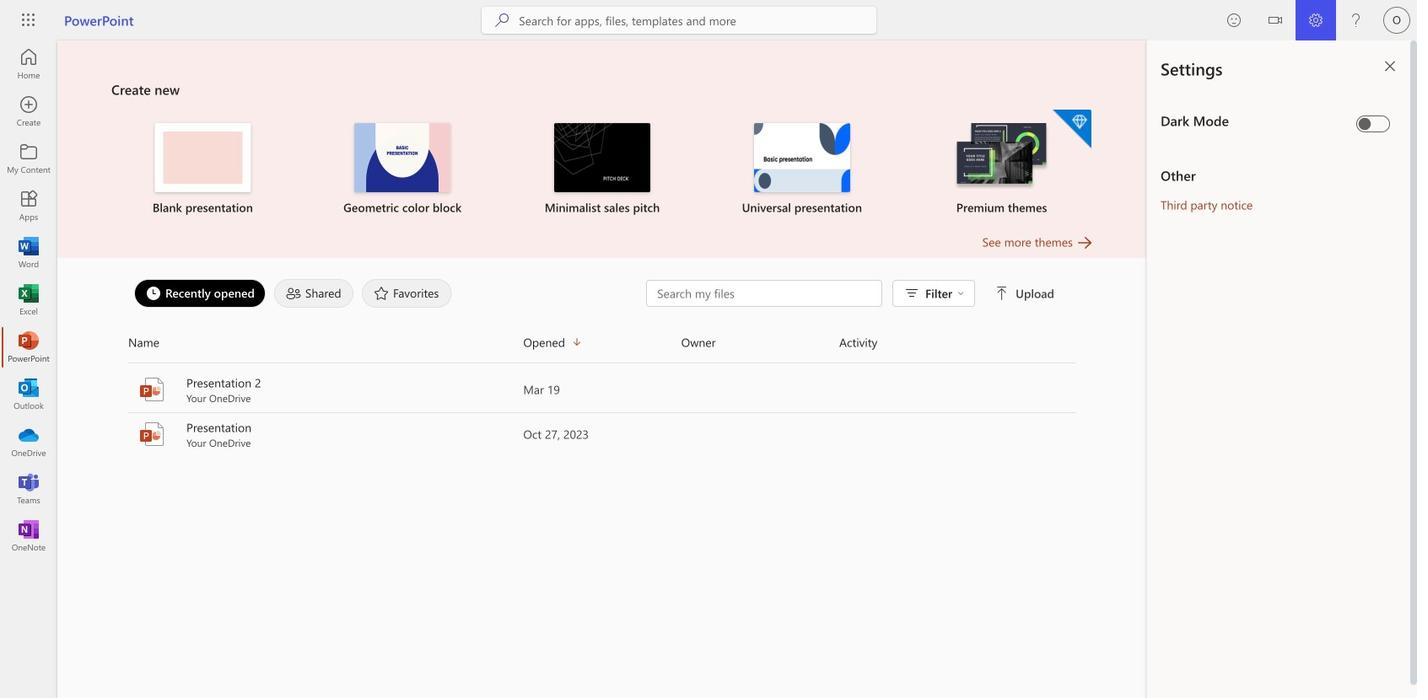 Task type: locate. For each thing, give the bounding box(es) containing it.
dark mode element
[[1161, 111, 1350, 130]]

name presentation 2 cell
[[128, 375, 524, 405]]

name presentation cell
[[128, 419, 524, 450]]

minimalist sales pitch element
[[513, 123, 692, 216]]

1 powerpoint image from the top
[[138, 376, 165, 403]]

list
[[111, 108, 1094, 233]]

premium themes element
[[913, 110, 1092, 216]]

powerpoint image
[[138, 376, 165, 403], [138, 421, 165, 448]]

3 tab from the left
[[358, 279, 456, 308]]

navigation
[[0, 41, 57, 560]]

region
[[1097, 41, 1418, 699], [1148, 41, 1418, 699]]

2 powerpoint image from the top
[[138, 421, 165, 448]]

displaying 2 out of 11 files. status
[[647, 280, 1058, 307]]

excel image
[[20, 292, 37, 309]]

universal presentation element
[[713, 123, 892, 216]]

banner
[[0, 0, 1418, 43]]

tab list
[[130, 275, 647, 312]]

shared element
[[274, 279, 354, 308]]

1 region from the left
[[1097, 41, 1418, 699]]

powerpoint image for name presentation 2 cell
[[138, 376, 165, 403]]

favorites element
[[362, 279, 452, 308]]

powerpoint image inside name presentation cell
[[138, 421, 165, 448]]

2 tab from the left
[[270, 279, 358, 308]]

apps image
[[20, 197, 37, 214]]

powerpoint image
[[20, 339, 37, 356]]

outlook image
[[20, 387, 37, 403]]

None search field
[[482, 7, 877, 34]]

tab
[[130, 279, 270, 308], [270, 279, 358, 308], [358, 279, 456, 308]]

application
[[0, 41, 1148, 699]]

0 vertical spatial powerpoint image
[[138, 376, 165, 403]]

1 vertical spatial powerpoint image
[[138, 421, 165, 448]]

minimalist sales pitch image
[[554, 123, 651, 192]]

word image
[[20, 245, 37, 262]]

geometric color block element
[[313, 123, 493, 216]]

powerpoint image inside name presentation 2 cell
[[138, 376, 165, 403]]

main content
[[57, 41, 1148, 457]]

my content image
[[20, 150, 37, 167]]

create image
[[20, 103, 37, 120]]

row
[[128, 329, 1077, 364]]

geometric color block image
[[355, 123, 451, 192]]



Task type: describe. For each thing, give the bounding box(es) containing it.
other element
[[1161, 166, 1398, 185]]

recently opened element
[[134, 279, 266, 308]]

premium themes image
[[954, 123, 1050, 191]]

universal presentation image
[[754, 123, 851, 192]]

2 region from the left
[[1148, 41, 1418, 699]]

home image
[[20, 56, 37, 73]]

activity, column 4 of 4 column header
[[840, 329, 1077, 356]]

powerpoint image for name presentation cell
[[138, 421, 165, 448]]

premium templates diamond image
[[1053, 110, 1092, 149]]

Search my files text field
[[656, 285, 874, 302]]

teams image
[[20, 481, 37, 498]]

onenote image
[[20, 528, 37, 545]]

onedrive image
[[20, 434, 37, 451]]

blank presentation element
[[113, 123, 293, 216]]

1 tab from the left
[[130, 279, 270, 308]]

Search box. Suggestions appear as you type. search field
[[519, 7, 877, 34]]



Task type: vqa. For each thing, say whether or not it's contained in the screenshot.
Dog tired IMAGE on the bottom of page
no



